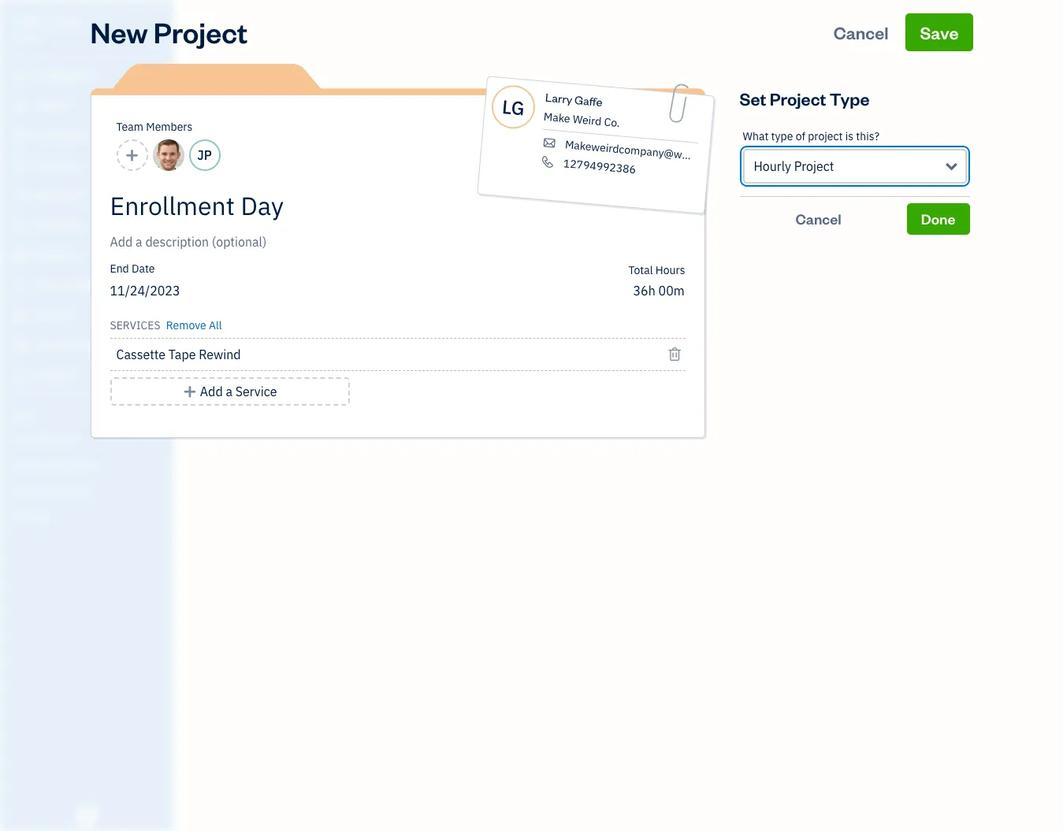 Task type: locate. For each thing, give the bounding box(es) containing it.
1 vertical spatial cancel button
[[740, 203, 898, 235]]

cancel up type on the top of page
[[834, 21, 889, 43]]

what type of project is this?
[[743, 129, 880, 144]]

0 vertical spatial cancel
[[834, 21, 889, 43]]

chart image
[[10, 338, 29, 354]]

type
[[830, 88, 870, 110]]

plus image
[[183, 382, 197, 401]]

bank connections image
[[12, 484, 169, 497]]

1 vertical spatial cancel
[[796, 210, 842, 228]]

co.
[[604, 115, 621, 130]]

lg
[[501, 94, 526, 121]]

1 vertical spatial project
[[770, 88, 827, 110]]

cancel button
[[820, 13, 903, 51], [740, 203, 898, 235]]

12794992386
[[563, 156, 637, 177]]

cassette tape rewind
[[116, 347, 241, 363]]

Project Type field
[[743, 149, 967, 184]]

project inside field
[[795, 158, 835, 174]]

items and services image
[[12, 459, 169, 472]]

set
[[740, 88, 767, 110]]

2 vertical spatial project
[[795, 158, 835, 174]]

apps image
[[12, 408, 169, 421]]

project image
[[10, 248, 29, 264]]

inc
[[61, 14, 83, 30]]

turtle
[[13, 14, 58, 30]]

set project type
[[740, 88, 870, 110]]

Project Description text field
[[110, 233, 544, 252]]

remove all button
[[163, 313, 222, 335]]

timer image
[[10, 278, 29, 294]]

a
[[226, 384, 233, 400]]

larry gaffe make weird co.
[[543, 90, 621, 130]]

cancel button up type on the top of page
[[820, 13, 903, 51]]

total hours
[[629, 263, 686, 278]]

0 vertical spatial project
[[154, 13, 248, 50]]

makeweirdcompany@weird.co
[[564, 137, 716, 165]]

payment image
[[10, 188, 29, 204]]

main element
[[0, 0, 213, 832]]

add a service
[[200, 384, 277, 400]]

team members image
[[12, 434, 169, 446]]

members
[[146, 120, 193, 134]]

phone image
[[539, 155, 556, 169]]

weird
[[572, 112, 602, 129]]

hourly project
[[754, 158, 835, 174]]

expense image
[[10, 218, 29, 234]]

cancel down hourly project
[[796, 210, 842, 228]]

report image
[[10, 368, 29, 384]]

make
[[543, 109, 571, 126]]

this?
[[857, 129, 880, 144]]

type
[[772, 129, 794, 144]]

dashboard image
[[10, 69, 29, 84]]

project
[[154, 13, 248, 50], [770, 88, 827, 110], [795, 158, 835, 174]]

team members
[[116, 120, 193, 134]]

project for set
[[770, 88, 827, 110]]

done button
[[907, 203, 970, 235]]

service
[[236, 384, 277, 400]]

larry
[[545, 90, 573, 107]]

estimate image
[[10, 129, 29, 144]]

cancel button down hourly project
[[740, 203, 898, 235]]

invoice image
[[10, 158, 29, 174]]

cancel
[[834, 21, 889, 43], [796, 210, 842, 228]]

tape
[[169, 347, 196, 363]]



Task type: vqa. For each thing, say whether or not it's contained in the screenshot.
0:00
no



Task type: describe. For each thing, give the bounding box(es) containing it.
total
[[629, 263, 653, 278]]

add
[[200, 384, 223, 400]]

services
[[110, 319, 160, 333]]

turtle inc owner
[[13, 14, 83, 43]]

done
[[922, 210, 956, 228]]

date
[[132, 262, 155, 276]]

remove
[[166, 319, 206, 333]]

hours
[[656, 263, 686, 278]]

gaffe
[[574, 92, 603, 110]]

settings image
[[12, 509, 169, 522]]

jp
[[197, 147, 212, 163]]

remove project service image
[[668, 345, 682, 364]]

new
[[90, 13, 148, 50]]

envelope image
[[541, 136, 558, 150]]

project for hourly
[[795, 158, 835, 174]]

freshbooks image
[[74, 807, 99, 826]]

team
[[116, 120, 144, 134]]

Project Name text field
[[110, 190, 544, 222]]

add team member image
[[125, 146, 139, 165]]

project
[[808, 129, 843, 144]]

add a service button
[[110, 378, 350, 406]]

owner
[[13, 32, 42, 43]]

what
[[743, 129, 769, 144]]

is
[[846, 129, 854, 144]]

of
[[796, 129, 806, 144]]

new project
[[90, 13, 248, 50]]

0 vertical spatial cancel button
[[820, 13, 903, 51]]

Hourly Budget text field
[[634, 283, 686, 299]]

rewind
[[199, 347, 241, 363]]

end
[[110, 262, 129, 276]]

what type of project is this? element
[[740, 117, 970, 197]]

save button
[[906, 13, 973, 51]]

end date
[[110, 262, 155, 276]]

cassette
[[116, 347, 166, 363]]

project for new
[[154, 13, 248, 50]]

services remove all
[[110, 319, 222, 333]]

all
[[209, 319, 222, 333]]

hourly
[[754, 158, 792, 174]]

client image
[[10, 99, 29, 114]]

save
[[921, 21, 959, 43]]

money image
[[10, 308, 29, 324]]

End date in  format text field
[[110, 283, 302, 299]]



